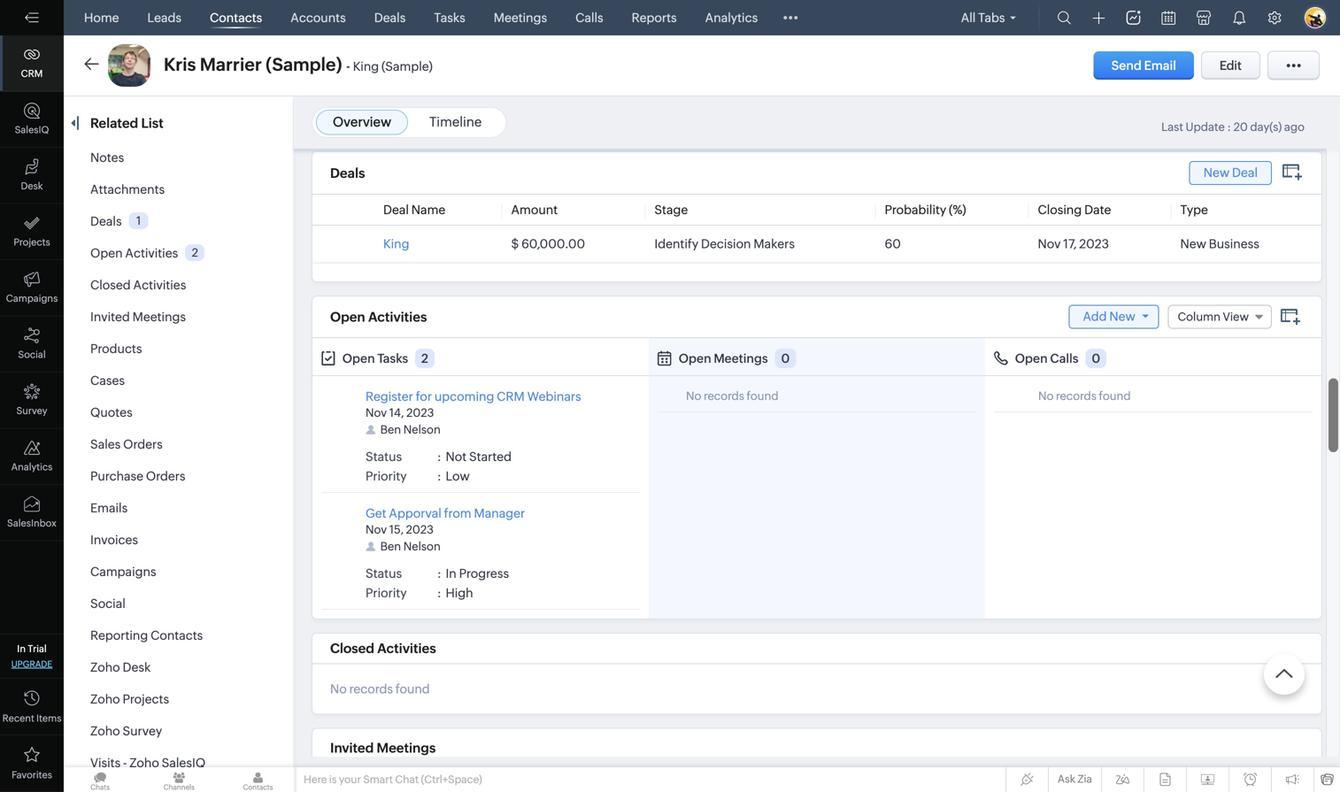 Task type: vqa. For each thing, say whether or not it's contained in the screenshot.
"Products"
no



Task type: locate. For each thing, give the bounding box(es) containing it.
contacts link
[[203, 0, 269, 35]]

salesinbox
[[7, 518, 57, 529]]

desk link
[[0, 148, 64, 204]]

analytics right reports
[[705, 11, 758, 25]]

deals
[[374, 11, 406, 25]]

accounts
[[291, 11, 346, 25]]

meetings
[[494, 11, 547, 25]]

home
[[84, 11, 119, 25]]

contacts image
[[222, 767, 294, 792]]

sales motivator image
[[1126, 11, 1141, 25]]

smart
[[363, 774, 393, 786]]

0 vertical spatial analytics link
[[698, 0, 765, 35]]

0 horizontal spatial analytics
[[11, 462, 53, 473]]

marketplace image
[[1197, 11, 1211, 25]]

calls
[[575, 11, 603, 25]]

accounts link
[[283, 0, 353, 35]]

trial
[[28, 644, 47, 655]]

in trial upgrade
[[11, 644, 52, 669]]

social link
[[0, 316, 64, 373]]

analytics up salesinbox link
[[11, 462, 53, 473]]

configure settings image
[[1268, 11, 1282, 25]]

deals link
[[367, 0, 413, 35]]

your
[[339, 774, 361, 786]]

analytics link down survey at the bottom of page
[[0, 429, 64, 485]]

1 vertical spatial analytics link
[[0, 429, 64, 485]]

here is your smart chat (ctrl+space)
[[304, 774, 482, 786]]

quick actions image
[[1093, 12, 1105, 24]]

1 horizontal spatial analytics
[[705, 11, 758, 25]]

0 horizontal spatial analytics link
[[0, 429, 64, 485]]

analytics
[[705, 11, 758, 25], [11, 462, 53, 473]]

meetings link
[[487, 0, 554, 35]]

search image
[[1057, 11, 1072, 25]]

survey
[[16, 405, 47, 416]]

is
[[329, 774, 337, 786]]

analytics link right reports
[[698, 0, 765, 35]]

crm link
[[0, 35, 64, 92]]

all
[[961, 11, 976, 25]]

salesiq link
[[0, 92, 64, 148]]

analytics link
[[698, 0, 765, 35], [0, 429, 64, 485]]

contacts
[[210, 11, 262, 25]]

channels image
[[143, 767, 215, 792]]



Task type: describe. For each thing, give the bounding box(es) containing it.
chats image
[[64, 767, 136, 792]]

crm
[[21, 68, 43, 79]]

reports
[[632, 11, 677, 25]]

1 vertical spatial analytics
[[11, 462, 53, 473]]

salesinbox link
[[0, 485, 64, 541]]

zia
[[1078, 773, 1092, 785]]

favorites
[[12, 770, 52, 781]]

social
[[18, 349, 46, 360]]

desk
[[21, 181, 43, 192]]

projects
[[14, 237, 50, 248]]

recent items
[[2, 713, 61, 724]]

tasks
[[434, 11, 465, 25]]

0 vertical spatial analytics
[[705, 11, 758, 25]]

tabs
[[978, 11, 1005, 25]]

upgrade
[[11, 659, 52, 669]]

home link
[[77, 0, 126, 35]]

calendar image
[[1162, 11, 1176, 25]]

reports link
[[625, 0, 684, 35]]

projects link
[[0, 204, 64, 260]]

leads link
[[140, 0, 189, 35]]

recent
[[2, 713, 34, 724]]

survey link
[[0, 373, 64, 429]]

ask zia
[[1058, 773, 1092, 785]]

in
[[17, 644, 26, 655]]

calls link
[[568, 0, 610, 35]]

salesiq
[[15, 124, 49, 135]]

chat
[[395, 774, 419, 786]]

here
[[304, 774, 327, 786]]

campaigns link
[[0, 260, 64, 316]]

(ctrl+space)
[[421, 774, 482, 786]]

notifications image
[[1232, 11, 1246, 25]]

campaigns
[[6, 293, 58, 304]]

items
[[36, 713, 61, 724]]

ask
[[1058, 773, 1076, 785]]

leads
[[147, 11, 181, 25]]

all tabs
[[961, 11, 1005, 25]]

1 horizontal spatial analytics link
[[698, 0, 765, 35]]

tasks link
[[427, 0, 472, 35]]



